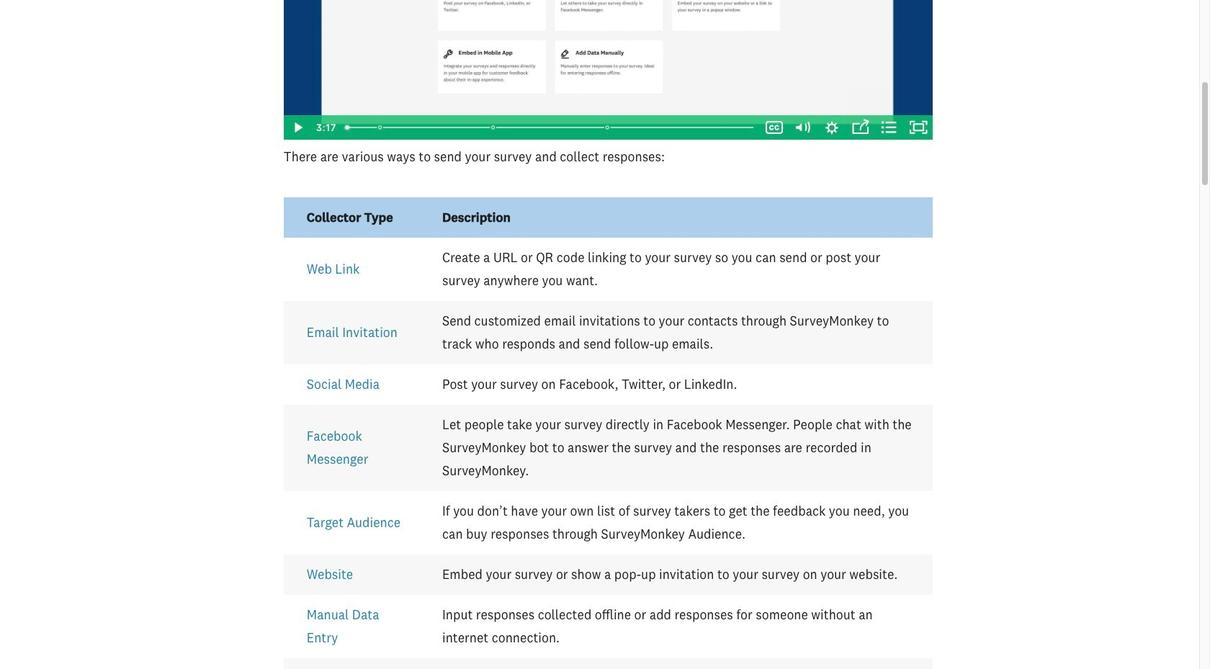 Task type: vqa. For each thing, say whether or not it's contained in the screenshot.
Open image
no



Task type: describe. For each thing, give the bounding box(es) containing it.
video element
[[284, 0, 933, 140]]

chapter markers toolbar
[[347, 115, 753, 140]]

playbar slider
[[336, 115, 760, 140]]



